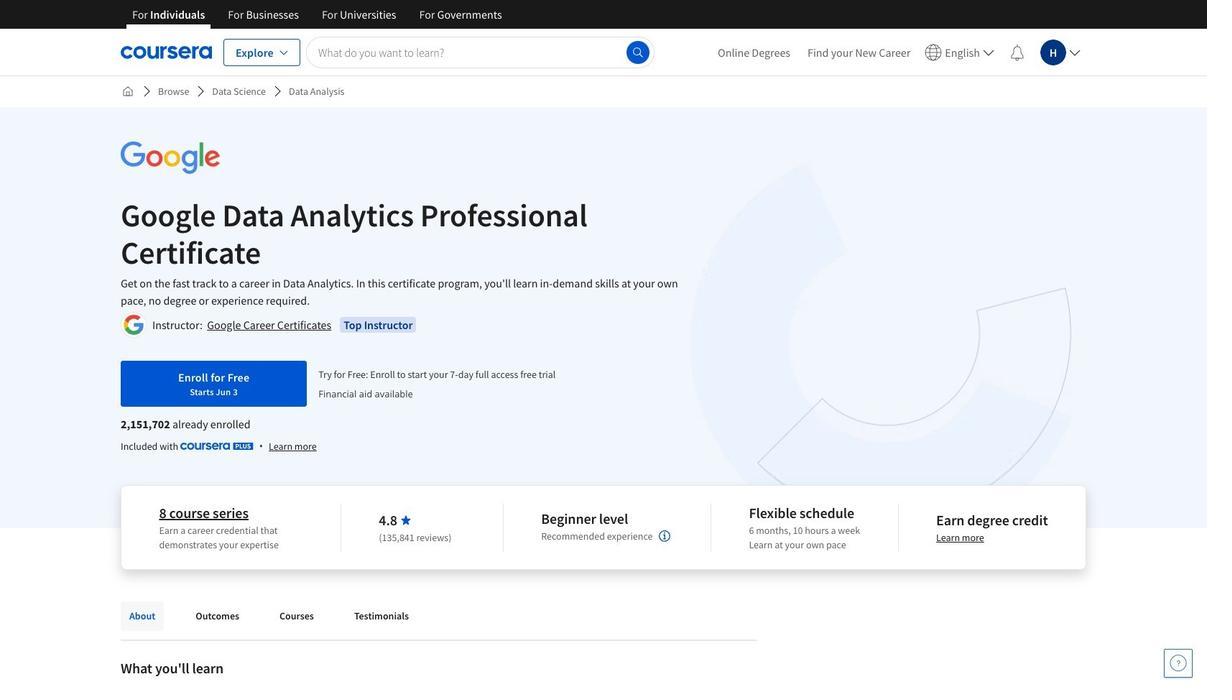 Task type: locate. For each thing, give the bounding box(es) containing it.
google image
[[121, 142, 220, 174]]

coursera plus image
[[180, 443, 254, 450]]

None search field
[[306, 36, 655, 68]]

menu
[[710, 29, 1087, 75]]

home image
[[122, 86, 134, 97]]



Task type: describe. For each thing, give the bounding box(es) containing it.
information about difficulty level pre-requisites. image
[[659, 531, 671, 542]]

learn more about degree credit element
[[937, 531, 985, 545]]

What do you want to learn? text field
[[306, 36, 655, 68]]

google career certificates image
[[123, 314, 145, 336]]

help center image
[[1171, 655, 1188, 672]]

coursera image
[[121, 41, 212, 64]]

banner navigation
[[121, 0, 514, 29]]



Task type: vqa. For each thing, say whether or not it's contained in the screenshot.
DEGREE inside the "A Guide to the Online Master's Degree in Computer Science"
no



